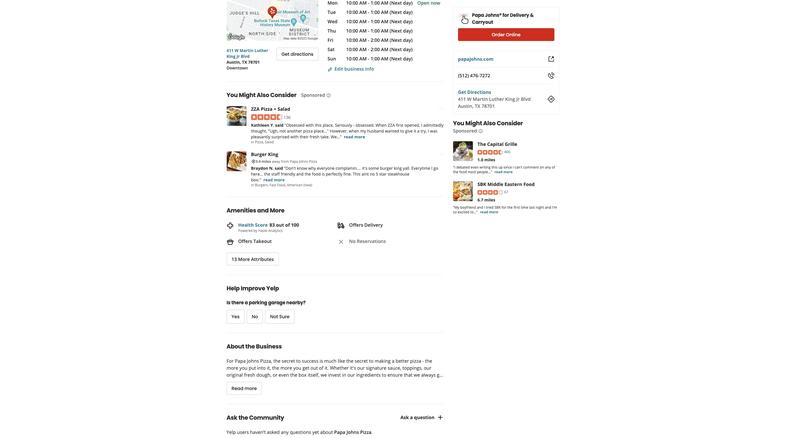 Task type: locate. For each thing, give the bounding box(es) containing it.
sponsored left 16 info v2 icon
[[301, 92, 325, 98]]

0 vertical spatial for
[[503, 12, 509, 19]]

0 vertical spatial consider
[[270, 91, 297, 99]]

1 10:00 from the top
[[346, 9, 358, 15]]

0 horizontal spatial fresh
[[244, 372, 255, 379]]

get inside get directions 411 w martin luther king jr blvd austin, tx 78701
[[458, 89, 466, 95]]

1 vertical spatial this
[[492, 165, 498, 170]]

the up or
[[274, 358, 281, 365]]

1 horizontal spatial sbk
[[495, 205, 501, 210]]

0 horizontal spatial first
[[396, 123, 404, 128]]

is left much
[[320, 358, 323, 365]]

a right it
[[417, 129, 420, 134]]

read more link down '6.7 miles'
[[480, 210, 499, 215]]

0 horizontal spatial sbk
[[478, 181, 487, 188]]

1 vertical spatial 10:00 am - 2:00 am (next day)
[[346, 46, 413, 53]]

original
[[227, 372, 243, 379]]

of inside the health score 83 out of 100 powered by hazel analytics
[[285, 222, 290, 229]]

1 vertical spatial martin
[[473, 96, 488, 102]]

secret left success at left bottom
[[282, 358, 295, 365]]

- for tue
[[368, 9, 370, 15]]

since
[[504, 165, 512, 170]]

2 horizontal spatial of
[[552, 165, 555, 170]]

0 vertical spatial 24 more v2 image
[[437, 106, 444, 113]]

everytime
[[412, 166, 430, 171]]

of inside "i debated even writing this up since i can't comment on any of the food most people…"
[[552, 165, 555, 170]]

no down the parking
[[252, 314, 258, 321]]

tx down 411 w martin luther king jr blvd link
[[242, 59, 247, 65]]

0 vertical spatial 2:00
[[371, 37, 380, 43]]

we down 'it.'
[[321, 372, 327, 379]]

1 vertical spatial 2:00
[[371, 46, 380, 53]]

it's
[[362, 166, 368, 171], [350, 365, 356, 372]]

(512)
[[458, 72, 469, 79]]

in inside for papa johns pizza, the secret to success is much like the secret to making a better pizza - the more you put into it, the more you get out of it. whether it's our signature sauce, toppings, our original fresh dough, or even the box itself, we invest in our ingredients to ensure that we always g …
[[342, 372, 346, 379]]

miles
[[485, 157, 496, 163], [262, 159, 271, 164], [485, 197, 496, 203]]

king inside get directions 411 w martin luther king jr blvd austin, tx 78701
[[506, 96, 515, 102]]

1 (next from the top
[[390, 9, 402, 15]]

0 vertical spatial 78701
[[248, 59, 260, 65]]

day) for fri
[[403, 37, 413, 43]]

more inside button
[[245, 386, 257, 392]]

78701 inside get directions 411 w martin luther king jr blvd austin, tx 78701
[[482, 103, 495, 109]]

this up 'place..."'
[[315, 123, 322, 128]]

0 horizontal spatial even
[[279, 372, 289, 379]]

place.
[[323, 123, 334, 128]]

read more down staff
[[264, 177, 285, 183]]

1 horizontal spatial get
[[458, 89, 466, 95]]

3 10:00 am - 1:00 am (next day) from the top
[[346, 28, 413, 34]]

0 horizontal spatial 78701
[[248, 59, 260, 65]]

jr inside get directions 411 w martin luther king jr blvd austin, tx 78701
[[517, 96, 520, 102]]

first up wanted
[[396, 123, 404, 128]]

pizza up their
[[303, 129, 313, 134]]

ask for ask a question
[[401, 415, 409, 421]]

1 vertical spatial sbk
[[495, 205, 501, 210]]

to up signature
[[369, 358, 374, 365]]

0 vertical spatial pizza
[[261, 106, 273, 112]]

1 vertical spatial said
[[275, 166, 283, 171]]

10:00 am - 2:00 am (next day) for fri
[[346, 37, 413, 43]]

7272
[[480, 72, 491, 79]]

in for burger king
[[251, 183, 254, 188]]

of left 100
[[285, 222, 290, 229]]

martin up downtown
[[240, 48, 254, 53]]

0 horizontal spatial tx
[[242, 59, 247, 65]]

no inside no button
[[252, 314, 258, 321]]

4 10:00 from the top
[[346, 37, 358, 43]]

delivery up "reservations"
[[365, 222, 383, 229]]

is inside the ""don't know why everyone complainin.... it's some burger king yall. everytime i go here... the staff friendly and the food is perfectly fine. this aint no 5 star steakhouse boo.""
[[322, 172, 325, 177]]

might up 16 info v2 image
[[466, 119, 482, 128]]

1 horizontal spatial martin
[[473, 96, 488, 102]]

2 10:00 am - 2:00 am (next day) from the top
[[346, 46, 413, 53]]

king
[[227, 54, 236, 59], [506, 96, 515, 102], [268, 152, 278, 158]]

a inside for papa johns pizza, the secret to success is much like the secret to making a better pizza - the more you put into it, the more you get out of it. whether it's our signature sauce, toppings, our original fresh dough, or even the box itself, we invest in our ingredients to ensure that we always g …
[[392, 358, 395, 365]]

pizza inside ask the community "element"
[[360, 430, 372, 436]]

the down why
[[305, 172, 311, 177]]

tx down directions
[[475, 103, 481, 109]]

however,
[[330, 129, 348, 134]]

0 vertical spatial with
[[306, 123, 314, 128]]

0 horizontal spatial any
[[281, 430, 289, 436]]

more inside dropdown button
[[238, 256, 250, 263]]

10:00 for tue
[[346, 9, 358, 15]]

wanted
[[385, 129, 399, 134]]

it
[[414, 129, 416, 134]]

out right 83
[[276, 222, 284, 229]]

not
[[280, 129, 286, 134]]

aint
[[362, 172, 369, 177]]

might for 16 info v2 image
[[466, 119, 482, 128]]

complainin....
[[336, 166, 361, 171]]

also up capital
[[483, 119, 496, 128]]

1 vertical spatial pizza
[[410, 358, 421, 365]]

papa up "carryout"
[[472, 12, 484, 19]]

read down staff
[[264, 177, 273, 183]]

you left put
[[240, 365, 248, 372]]

more right read
[[245, 386, 257, 392]]

johns inside ask the community "element"
[[347, 430, 359, 436]]

go
[[434, 166, 438, 171]]

1 horizontal spatial 411
[[458, 96, 466, 102]]

1 10:00 am - 1:00 am (next day) from the top
[[346, 9, 413, 15]]

in down 'thought,'
[[251, 140, 254, 145]]

grille
[[505, 141, 518, 148]]

6 (next from the top
[[390, 56, 402, 62]]

the down braydon n. said
[[264, 172, 270, 177]]

in left burgers,
[[251, 183, 254, 188]]

5 day) from the top
[[403, 46, 413, 53]]

6 day) from the top
[[403, 56, 413, 62]]

a left question
[[410, 415, 413, 421]]

and down know
[[296, 172, 304, 177]]

yelp left users in the bottom left of the page
[[227, 430, 236, 436]]

0 horizontal spatial martin
[[240, 48, 254, 53]]

sauce,
[[388, 365, 401, 372]]

excited
[[458, 210, 470, 215]]

more
[[354, 134, 365, 140], [504, 170, 513, 175], [274, 177, 285, 183], [489, 210, 499, 215], [227, 365, 238, 372], [281, 365, 292, 372], [245, 386, 257, 392]]

austin,
[[227, 59, 241, 65], [458, 103, 474, 109]]

0 horizontal spatial ask
[[227, 414, 237, 422]]

411 down get directions link
[[458, 96, 466, 102]]

hazel
[[258, 229, 267, 234]]

luther inside 411 w martin luther king jr blvd austin, tx 78701 downtown
[[255, 48, 268, 53]]

1 vertical spatial also
[[483, 119, 496, 128]]

with up their
[[306, 123, 314, 128]]

2 10:00 am - 1:00 am (next day) from the top
[[346, 18, 413, 25]]

24 external link v2 image
[[548, 56, 555, 63]]

the inside "my boyfriend and i tried sbk for the first time last night and i'm so excited to…"
[[508, 205, 513, 210]]

4 10:00 am - 1:00 am (next day) from the top
[[346, 56, 413, 62]]

5 (next from the top
[[390, 46, 402, 53]]

get directions link
[[277, 48, 318, 61]]

get directions
[[282, 51, 313, 57]]

0 vertical spatial out
[[276, 222, 284, 229]]

sponsored for 16 info v2 image
[[453, 128, 477, 134]]

2 10:00 from the top
[[346, 18, 358, 25]]

i right try,
[[428, 129, 429, 134]]

0 horizontal spatial get
[[282, 51, 290, 57]]

(new)
[[303, 183, 312, 188]]

1 horizontal spatial luther
[[489, 96, 504, 102]]

2 secret from the left
[[355, 358, 368, 365]]

0 horizontal spatial pizza
[[303, 129, 313, 134]]

"obsessed
[[284, 123, 305, 128]]

group
[[227, 310, 403, 324]]

1 vertical spatial you might also consider
[[453, 119, 523, 128]]

austin, up downtown
[[227, 59, 241, 65]]

miles down 4 star rating image in the top right of the page
[[485, 197, 496, 203]]

to
[[400, 129, 404, 134], [296, 358, 301, 365], [369, 358, 374, 365], [382, 372, 386, 379]]

1 2:00 from the top
[[371, 37, 380, 43]]

- for sun
[[368, 56, 370, 62]]

1 horizontal spatial you might also consider
[[453, 119, 523, 128]]

of
[[552, 165, 555, 170], [285, 222, 290, 229], [319, 365, 324, 372]]

out
[[276, 222, 284, 229], [311, 365, 318, 372]]

offers down powered in the bottom left of the page
[[238, 238, 252, 245]]

of left 'it.'
[[319, 365, 324, 372]]

ensure
[[388, 372, 403, 379]]

- for fri
[[368, 37, 370, 43]]

you might also consider up zza pizza + salad link
[[227, 91, 297, 99]]

"my boyfriend and i tried sbk for the first time last night and i'm so excited to…"
[[453, 205, 557, 215]]

0 horizontal spatial secret
[[282, 358, 295, 365]]

24 more v2 image up admittedly at the right top of the page
[[437, 106, 444, 113]]

health
[[238, 222, 254, 229]]

also for 16 info v2 icon
[[257, 91, 269, 99]]

1 vertical spatial 78701
[[482, 103, 495, 109]]

6 10:00 from the top
[[346, 56, 358, 62]]

1 vertical spatial you
[[453, 119, 465, 128]]

garage
[[268, 300, 285, 307]]

pizza inside "obsessed with this place. seriously - obsessed. when zza first opened, i admittedly thought, "ugh, not another pizza place..." however, when my husband wanted to give it a try, i was pleasantly surprised with their fresh take. we…"
[[303, 129, 313, 134]]

1 horizontal spatial might
[[466, 119, 482, 128]]

1 horizontal spatial yelp
[[266, 285, 279, 293]]

ask
[[227, 414, 237, 422], [401, 415, 409, 421]]

day)
[[403, 9, 413, 15], [403, 18, 413, 25], [403, 28, 413, 34], [403, 37, 413, 43], [403, 46, 413, 53], [403, 56, 413, 62]]

ask up users in the bottom left of the page
[[227, 414, 237, 422]]

sbk up 4 star rating image in the top right of the page
[[478, 181, 487, 188]]

from
[[281, 159, 289, 164]]

16 marker v2 image
[[251, 160, 256, 164]]

78701 down 411 w martin luther king jr blvd link
[[248, 59, 260, 65]]

miles for sbk
[[485, 197, 496, 203]]

star
[[379, 172, 387, 177]]

411 inside 411 w martin luther king jr blvd austin, tx 78701 downtown
[[227, 48, 234, 53]]

for right tried
[[502, 205, 507, 210]]

read more
[[344, 134, 365, 140], [495, 170, 513, 175], [264, 177, 285, 183], [480, 210, 499, 215]]

zza pizza + salad
[[251, 106, 290, 112]]

1 horizontal spatial with
[[306, 123, 314, 128]]

delivery
[[510, 12, 530, 19], [365, 222, 383, 229]]

1 horizontal spatial johns
[[299, 159, 308, 164]]

zza up wanted
[[388, 123, 395, 128]]

3.4 miles away from papa johns pizza
[[256, 159, 317, 164]]

1 vertical spatial pizza,
[[260, 358, 272, 365]]

6.7 miles
[[478, 197, 496, 203]]

0 vertical spatial any
[[545, 165, 551, 170]]

delivery inside papa johns® for delivery & carryout
[[510, 12, 530, 19]]

3 10:00 from the top
[[346, 28, 358, 34]]

of right on
[[552, 165, 555, 170]]

any right asked
[[281, 430, 289, 436]]

2 horizontal spatial king
[[506, 96, 515, 102]]

411 w martin luther king jr blvd austin, tx 78701 downtown
[[227, 48, 268, 71]]

i inside "my boyfriend and i tried sbk for the first time last night and i'm so excited to…"
[[484, 205, 485, 210]]

read more
[[232, 386, 257, 392]]

1 horizontal spatial w
[[467, 96, 472, 102]]

w up downtown
[[235, 48, 239, 53]]

powered
[[238, 229, 253, 234]]

24 medical v2 image
[[227, 222, 234, 229]]

staff
[[271, 172, 280, 177]]

blvd inside 411 w martin luther king jr blvd austin, tx 78701 downtown
[[241, 54, 250, 59]]

1 24 more v2 image from the top
[[437, 106, 444, 113]]

24 more v2 image
[[437, 106, 444, 113], [437, 151, 444, 158]]

blvd inside get directions 411 w martin luther king jr blvd austin, tx 78701
[[521, 96, 531, 102]]

2 horizontal spatial johns
[[347, 430, 359, 436]]

1:00 for thu
[[371, 28, 380, 34]]

2 24 more v2 image from the top
[[437, 151, 444, 158]]

everyone
[[317, 166, 335, 171]]

group containing yes
[[227, 310, 403, 324]]

0 horizontal spatial this
[[315, 123, 322, 128]]

zza inside "obsessed with this place. seriously - obsessed. when zza first opened, i admittedly thought, "ugh, not another pizza place..." however, when my husband wanted to give it a try, i was pleasantly surprised with their fresh take. we…"
[[388, 123, 395, 128]]

a inside "obsessed with this place. seriously - obsessed. when zza first opened, i admittedly thought, "ugh, not another pizza place..." however, when my husband wanted to give it a try, i was pleasantly surprised with their fresh take. we…"
[[417, 129, 420, 134]]

even inside for papa johns pizza, the secret to success is much like the secret to making a better pizza - the more you put into it, the more you get out of it. whether it's our signature sauce, toppings, our original fresh dough, or even the box itself, we invest in our ingredients to ensure that we always g …
[[279, 372, 289, 379]]

2 you from the left
[[293, 365, 301, 372]]

78701 down directions
[[482, 103, 495, 109]]

1 vertical spatial consider
[[497, 119, 523, 128]]

0 horizontal spatial out
[[276, 222, 284, 229]]

- for sat
[[368, 46, 370, 53]]

day) for sun
[[403, 56, 413, 62]]

you for 16 info v2 icon
[[227, 91, 238, 99]]

1 vertical spatial get
[[458, 89, 466, 95]]

we down toppings,
[[414, 372, 420, 379]]

2 day) from the top
[[403, 18, 413, 25]]

amenities and more element
[[217, 197, 449, 266]]

24 shopping v2 image
[[227, 239, 234, 246]]

you for 16 info v2 image
[[453, 119, 465, 128]]

read more down "when"
[[344, 134, 365, 140]]

1 vertical spatial austin,
[[458, 103, 474, 109]]

3 day) from the top
[[403, 28, 413, 34]]

you might also consider for 16 info v2 image
[[453, 119, 523, 128]]

day) for sat
[[403, 46, 413, 53]]

might up zza pizza + salad image
[[239, 91, 256, 99]]

help improve yelp element
[[217, 275, 444, 324]]

0 vertical spatial delivery
[[510, 12, 530, 19]]

no inside amenities and more element
[[349, 238, 356, 245]]

1 horizontal spatial sponsored
[[453, 128, 477, 134]]

the inside "element"
[[239, 414, 248, 422]]

4.5 star rating image
[[251, 115, 283, 120], [478, 150, 503, 155]]

0 horizontal spatial we
[[321, 372, 327, 379]]

1 1:00 from the top
[[371, 9, 380, 15]]

boo."
[[251, 177, 261, 183]]

1 horizontal spatial offers
[[349, 222, 363, 229]]

1 horizontal spatial king
[[268, 152, 278, 158]]

2 horizontal spatial pizza
[[360, 430, 372, 436]]

pizza inside for papa johns pizza, the secret to success is much like the secret to making a better pizza - the more you put into it, the more you get out of it. whether it's our signature sauce, toppings, our original fresh dough, or even the box itself, we invest in our ingredients to ensure that we always g …
[[410, 358, 421, 365]]

tx
[[242, 59, 247, 65], [475, 103, 481, 109]]

consider for 16 info v2 icon
[[270, 91, 297, 99]]

1 vertical spatial king
[[506, 96, 515, 102]]

tx inside 411 w martin luther king jr blvd austin, tx 78701 downtown
[[242, 59, 247, 65]]

johns inside for papa johns pizza, the secret to success is much like the secret to making a better pizza - the more you put into it, the more you get out of it. whether it's our signature sauce, toppings, our original fresh dough, or even the box itself, we invest in our ingredients to ensure that we always g …
[[247, 358, 259, 365]]

even
[[471, 165, 479, 170], [279, 372, 289, 379]]

the left most
[[453, 170, 459, 175]]

4 1:00 from the top
[[371, 56, 380, 62]]

austin, down get directions link
[[458, 103, 474, 109]]

0 horizontal spatial luther
[[255, 48, 268, 53]]

for inside "my boyfriend and i tried sbk for the first time last night and i'm so excited to…"
[[502, 205, 507, 210]]

comment
[[524, 165, 539, 170]]

24 add v2 image
[[437, 415, 444, 422]]

austin, inside get directions 411 w martin luther king jr blvd austin, tx 78701
[[458, 103, 474, 109]]

consider
[[270, 91, 297, 99], [497, 119, 523, 128]]

1 day) from the top
[[403, 9, 413, 15]]

1 vertical spatial even
[[279, 372, 289, 379]]

more
[[270, 207, 285, 215], [238, 256, 250, 263]]

said
[[275, 123, 284, 128], [275, 166, 283, 171]]

0 horizontal spatial sponsored
[[301, 92, 325, 98]]

1 horizontal spatial out
[[311, 365, 318, 372]]

0 horizontal spatial might
[[239, 91, 256, 99]]

even down '1.0'
[[471, 165, 479, 170]]

24 order v2 image
[[338, 222, 345, 229]]

offers
[[349, 222, 363, 229], [238, 238, 252, 245]]

i up try,
[[421, 123, 422, 128]]

martin down directions
[[473, 96, 488, 102]]

yes
[[232, 314, 240, 321]]

0 vertical spatial sponsored
[[301, 92, 325, 98]]

2 vertical spatial in
[[342, 372, 346, 379]]

16 pencil v2 image
[[328, 67, 332, 72]]

papa inside papa johns® for delivery & carryout
[[472, 12, 484, 19]]

said up staff
[[275, 166, 283, 171]]

24 phone v2 image
[[548, 72, 555, 79]]

and left i'm
[[545, 205, 552, 210]]

you might also consider up 16 info v2 image
[[453, 119, 523, 128]]

steakhouse
[[388, 172, 410, 177]]

0 vertical spatial no
[[349, 238, 356, 245]]

burger king link
[[251, 152, 278, 158]]

sbk middle eastern food link
[[478, 181, 535, 188]]

pizza for better
[[410, 358, 421, 365]]

1 10:00 am - 2:00 am (next day) from the top
[[346, 37, 413, 43]]

5 10:00 from the top
[[346, 46, 358, 53]]

n.
[[269, 166, 274, 171]]

another
[[287, 129, 302, 134]]

1 horizontal spatial no
[[349, 238, 356, 245]]

ask left question
[[401, 415, 409, 421]]

476-
[[470, 72, 480, 79]]

try,
[[421, 129, 427, 134]]

success
[[302, 358, 319, 365]]

16 info v2 image
[[478, 129, 483, 134]]

pizza, inside for papa johns pizza, the secret to success is much like the secret to making a better pizza - the more you put into it, the more you get out of it. whether it's our signature sauce, toppings, our original fresh dough, or even the box itself, we invest in our ingredients to ensure that we always g …
[[260, 358, 272, 365]]

1 horizontal spatial you
[[293, 365, 301, 372]]

2 (next from the top
[[390, 18, 402, 25]]

1 horizontal spatial first
[[514, 205, 520, 210]]

1 horizontal spatial 4.5 star rating image
[[478, 150, 503, 155]]

2 1:00 from the top
[[371, 18, 380, 25]]

1 vertical spatial sponsored
[[453, 128, 477, 134]]

pizza, left salad at the top of page
[[255, 140, 264, 145]]

papa up "don't
[[290, 159, 298, 164]]

4 (next from the top
[[390, 37, 402, 43]]

fresh down put
[[244, 372, 255, 379]]

papa right for
[[235, 358, 246, 365]]

you might also consider
[[227, 91, 297, 99], [453, 119, 523, 128]]

zza up kathleen
[[251, 106, 260, 112]]

johns®
[[485, 12, 502, 19]]

0 horizontal spatial it's
[[350, 365, 356, 372]]

1 vertical spatial fresh
[[244, 372, 255, 379]]

0 horizontal spatial w
[[235, 48, 239, 53]]

1 horizontal spatial 78701
[[482, 103, 495, 109]]

1 vertical spatial in
[[251, 183, 254, 188]]

1 horizontal spatial consider
[[497, 119, 523, 128]]

1 vertical spatial 4.5 star rating image
[[478, 150, 503, 155]]

more right 13
[[238, 256, 250, 263]]

the inside "i debated even writing this up since i can't comment on any of the food most people…"
[[453, 170, 459, 175]]

0 vertical spatial luther
[[255, 48, 268, 53]]

you left get
[[293, 365, 301, 372]]

with down another
[[291, 134, 299, 140]]

i left can't
[[513, 165, 514, 170]]

king inside 411 w martin luther king jr blvd austin, tx 78701 downtown
[[227, 54, 236, 59]]

day) for tue
[[403, 9, 413, 15]]

users
[[237, 430, 249, 436]]

it's up aint
[[362, 166, 368, 171]]

fri
[[328, 37, 333, 43]]

1 horizontal spatial you
[[453, 119, 465, 128]]

tx inside get directions 411 w martin luther king jr blvd austin, tx 78701
[[475, 103, 481, 109]]

first inside "my boyfriend and i tried sbk for the first time last night and i'm so excited to…"
[[514, 205, 520, 210]]

of inside for papa johns pizza, the secret to success is much like the secret to making a better pizza - the more you put into it, the more you get out of it. whether it's our signature sauce, toppings, our original fresh dough, or even the box itself, we invest in our ingredients to ensure that we always g …
[[319, 365, 324, 372]]

improve
[[241, 285, 265, 293]]

miles for the
[[485, 157, 496, 163]]

american
[[287, 183, 303, 188]]

1 horizontal spatial pizza
[[309, 159, 317, 164]]

1 vertical spatial johns
[[247, 358, 259, 365]]

- for wed
[[368, 18, 370, 25]]

0 vertical spatial get
[[282, 51, 290, 57]]

3 (next from the top
[[390, 28, 402, 34]]

411 up downtown
[[227, 48, 234, 53]]

w inside get directions 411 w martin luther king jr blvd austin, tx 78701
[[467, 96, 472, 102]]

more down staff
[[274, 177, 285, 183]]

0 vertical spatial fresh
[[310, 134, 320, 140]]

sbk right tried
[[495, 205, 501, 210]]

out up itself,
[[311, 365, 318, 372]]

0 horizontal spatial you might also consider
[[227, 91, 297, 99]]

a inside help improve yelp element
[[245, 300, 248, 307]]

4.5 star rating image up kathleen y. said
[[251, 115, 283, 120]]

and up "score" at the left bottom
[[257, 207, 269, 215]]

papa right about
[[334, 430, 345, 436]]

1:00 for tue
[[371, 9, 380, 15]]

health score link
[[238, 222, 268, 229]]

4 day) from the top
[[403, 37, 413, 43]]

- for thu
[[368, 28, 370, 34]]

w
[[235, 48, 239, 53], [467, 96, 472, 102]]

i left tried
[[484, 205, 485, 210]]

said for pizza
[[275, 123, 284, 128]]

10:00 am - 1:00 am (next day) for sun
[[346, 56, 413, 62]]

24 more v2 image for burger king
[[437, 151, 444, 158]]

1 horizontal spatial austin,
[[458, 103, 474, 109]]

papa inside ask the community "element"
[[334, 430, 345, 436]]

0 horizontal spatial more
[[238, 256, 250, 263]]

+ salad
[[274, 106, 290, 112]]

sbk inside "my boyfriend and i tried sbk for the first time last night and i'm so excited to…"
[[495, 205, 501, 210]]

the
[[478, 141, 486, 148]]

g
[[437, 372, 440, 379]]

10:00 am - 1:00 am (next day) for thu
[[346, 28, 413, 34]]

0 horizontal spatial delivery
[[365, 222, 383, 229]]

food down why
[[312, 172, 321, 177]]

pizza, up it,
[[260, 358, 272, 365]]

not sure button
[[265, 310, 295, 324]]

1 horizontal spatial more
[[270, 207, 285, 215]]

0 horizontal spatial jr
[[237, 54, 240, 59]]

0 vertical spatial tx
[[242, 59, 247, 65]]

dough,
[[256, 372, 272, 379]]

johns up put
[[247, 358, 259, 365]]

0 vertical spatial offers
[[349, 222, 363, 229]]

0 vertical spatial even
[[471, 165, 479, 170]]

first inside "obsessed with this place. seriously - obsessed. when zza first opened, i admittedly thought, "ugh, not another pizza place..." however, when my husband wanted to give it a try, i was pleasantly surprised with their fresh take. we…"
[[396, 123, 404, 128]]

i left go at the top
[[431, 166, 433, 171]]

our up always
[[424, 365, 432, 372]]

info
[[365, 66, 374, 72]]

on
[[540, 165, 544, 170]]

3 1:00 from the top
[[371, 28, 380, 34]]

in burgers, fast food, american (new)
[[251, 183, 312, 188]]

this inside "i debated even writing this up since i can't comment on any of the food most people…"
[[492, 165, 498, 170]]

2 2:00 from the top
[[371, 46, 380, 53]]

said up not
[[275, 123, 284, 128]]

is
[[322, 172, 325, 177], [320, 358, 323, 365]]

haven't
[[250, 430, 266, 436]]

2 vertical spatial king
[[268, 152, 278, 158]]

10:00 am - 2:00 am (next day)
[[346, 37, 413, 43], [346, 46, 413, 53]]

0 vertical spatial king
[[227, 54, 236, 59]]

get down (512)
[[458, 89, 466, 95]]

10:00 am - 2:00 am (next day) for sat
[[346, 46, 413, 53]]

1 horizontal spatial ask
[[401, 415, 409, 421]]

the left time
[[508, 205, 513, 210]]

1 vertical spatial 24 more v2 image
[[437, 151, 444, 158]]



Task type: describe. For each thing, give the bounding box(es) containing it.
offers for offers delivery
[[349, 222, 363, 229]]

in for zza pizza + salad
[[251, 140, 254, 145]]

martin inside 411 w martin luther king jr blvd austin, tx 78701 downtown
[[240, 48, 254, 53]]

sat
[[328, 46, 335, 53]]

offers takeout
[[238, 238, 272, 245]]

(next for sun
[[390, 56, 402, 62]]

the right about at left bottom
[[245, 343, 255, 351]]

community
[[249, 414, 284, 422]]

(next for wed
[[390, 18, 402, 25]]

3.4
[[256, 159, 261, 164]]

0 horizontal spatial zza
[[251, 106, 260, 112]]

take.
[[321, 134, 330, 140]]

0 vertical spatial pizza,
[[255, 140, 264, 145]]

tue
[[328, 9, 336, 15]]

not
[[270, 314, 278, 321]]

read more link down staff
[[264, 177, 285, 183]]

- inside for papa johns pizza, the secret to success is much like the secret to making a better pizza - the more you put into it, the more you get out of it. whether it's our signature sauce, toppings, our original fresh dough, or even the box itself, we invest in our ingredients to ensure that we always g …
[[422, 358, 424, 365]]

4.5 star rating image for 406
[[478, 150, 503, 155]]

to inside "obsessed with this place. seriously - obsessed. when zza first opened, i admittedly thought, "ugh, not another pizza place..." however, when my husband wanted to give it a try, i was pleasantly surprised with their fresh take. we…"
[[400, 129, 404, 134]]

order online
[[492, 31, 521, 38]]

any inside ask the community "element"
[[281, 430, 289, 436]]

24 more v2 image for zza pizza + salad
[[437, 106, 444, 113]]

"don't
[[284, 166, 296, 171]]

health score 83 out of 100 powered by hazel analytics
[[238, 222, 299, 234]]

0 vertical spatial sbk
[[478, 181, 487, 188]]

10:00 for fri
[[346, 37, 358, 43]]

"obsessed with this place. seriously - obsessed. when zza first opened, i admittedly thought, "ugh, not another pizza place..." however, when my husband wanted to give it a try, i was pleasantly surprised with their fresh take. we…"
[[251, 123, 444, 140]]

4.5 star rating image for 136
[[251, 115, 283, 120]]

w inside 411 w martin luther king jr blvd austin, tx 78701 downtown
[[235, 48, 239, 53]]

like
[[338, 358, 345, 365]]

the capital grille image
[[453, 141, 473, 161]]

put
[[249, 365, 256, 372]]

(next for sat
[[390, 46, 402, 53]]

1 horizontal spatial our
[[357, 365, 365, 372]]

1 you from the left
[[240, 365, 248, 372]]

i inside "i debated even writing this up since i can't comment on any of the food most people…"
[[513, 165, 514, 170]]

more down my
[[354, 134, 365, 140]]

about the business
[[227, 343, 282, 351]]

pleasantly
[[251, 134, 270, 140]]

read left "since"
[[495, 170, 503, 175]]

consider for 16 info v2 image
[[497, 119, 523, 128]]

24 close v2 image
[[338, 239, 345, 246]]

…
[[440, 372, 443, 379]]

sbk middle eastern food image
[[453, 182, 473, 201]]

more right it,
[[281, 365, 292, 372]]

to down signature
[[382, 372, 386, 379]]

10:00 for wed
[[346, 18, 358, 25]]

67
[[505, 190, 509, 195]]

16 info v2 image
[[326, 93, 331, 98]]

reservations
[[357, 238, 386, 245]]

no for no reservations
[[349, 238, 356, 245]]

any inside "i debated even writing this up since i can't comment on any of the food most people…"
[[545, 165, 551, 170]]

it's inside the ""don't know why everyone complainin.... it's some burger king yall. everytime i go here... the staff friendly and the food is perfectly fine. this aint no 5 star steakhouse boo.""
[[362, 166, 368, 171]]

more down '6.7 miles'
[[489, 210, 499, 215]]

night
[[536, 205, 544, 210]]

ask a question
[[401, 415, 435, 421]]

out inside for papa johns pizza, the secret to success is much like the secret to making a better pizza - the more you put into it, the more you get out of it. whether it's our signature sauce, toppings, our original fresh dough, or even the box itself, we invest in our ingredients to ensure that we always g …
[[311, 365, 318, 372]]

that
[[404, 372, 413, 379]]

get for get directions 411 w martin luther king jr blvd austin, tx 78701
[[458, 89, 466, 95]]

a inside ask a question link
[[410, 415, 413, 421]]

no for no
[[252, 314, 258, 321]]

also for 16 info v2 image
[[483, 119, 496, 128]]

edit
[[335, 66, 343, 72]]

asked
[[267, 430, 280, 436]]

ask for ask the community
[[227, 414, 237, 422]]

kathleen
[[251, 123, 269, 128]]

the up always
[[425, 358, 432, 365]]

said for king
[[275, 166, 283, 171]]

making
[[375, 358, 391, 365]]

last
[[529, 205, 535, 210]]

we…"
[[331, 134, 342, 140]]

10:00 for sun
[[346, 56, 358, 62]]

1 we from the left
[[321, 372, 327, 379]]

here...
[[251, 172, 263, 177]]

4 star rating image
[[478, 190, 503, 195]]

score
[[255, 222, 268, 229]]

2:00 for fri
[[371, 37, 380, 43]]

help improve yelp
[[227, 285, 279, 293]]

whether
[[330, 365, 349, 372]]

24 directions v2 image
[[548, 96, 555, 103]]

zza pizza + salad image
[[227, 106, 246, 126]]

amenities
[[227, 207, 256, 215]]

6.7
[[478, 197, 484, 203]]

2:00 for sat
[[371, 46, 380, 53]]

thu
[[328, 28, 336, 34]]

more right up
[[504, 170, 513, 175]]

pizza for another
[[303, 129, 313, 134]]

read more link down "when"
[[344, 134, 365, 140]]

it's inside for papa johns pizza, the secret to success is much like the secret to making a better pizza - the more you put into it, the more you get out of it. whether it's our signature sauce, toppings, our original fresh dough, or even the box itself, we invest in our ingredients to ensure that we always g …
[[350, 365, 356, 372]]

for inside papa johns® for delivery & carryout
[[503, 12, 509, 19]]

2 horizontal spatial our
[[424, 365, 432, 372]]

toppings,
[[403, 365, 423, 372]]

more down for
[[227, 365, 238, 372]]

analytics
[[268, 229, 283, 234]]

0 horizontal spatial pizza
[[261, 106, 273, 112]]

1:00 for sun
[[371, 56, 380, 62]]

1.0
[[478, 157, 484, 163]]

takeout
[[254, 238, 272, 245]]

offers for offers takeout
[[238, 238, 252, 245]]

to left success at left bottom
[[296, 358, 301, 365]]

1.0 miles
[[478, 157, 496, 163]]

"my
[[453, 205, 460, 210]]

the left box
[[290, 372, 297, 379]]

no button
[[247, 310, 263, 324]]

sponsored for 16 info v2 icon
[[301, 92, 325, 98]]

my
[[360, 129, 366, 134]]

read more down '6.7 miles'
[[480, 210, 499, 215]]

and inside the ""don't know why everyone complainin.... it's some burger king yall. everytime i go here... the staff friendly and the food is perfectly fine. this aint no 5 star steakhouse boo.""
[[296, 172, 304, 177]]

(next for fri
[[390, 37, 402, 43]]

can't
[[515, 165, 523, 170]]

might for 16 info v2 icon
[[239, 91, 256, 99]]

out inside the health score 83 out of 100 powered by hazel analytics
[[276, 222, 284, 229]]

this inside "obsessed with this place. seriously - obsessed. when zza first opened, i admittedly thought, "ugh, not another pizza place..." however, when my husband wanted to give it a try, i was pleasantly surprised with their fresh take. we…"
[[315, 123, 322, 128]]

yes button
[[227, 310, 245, 324]]

about
[[320, 430, 333, 436]]

the capital grille
[[478, 141, 518, 148]]

sbk middle eastern food
[[478, 181, 535, 188]]

read more link up sbk middle eastern food
[[495, 170, 513, 175]]

opened,
[[405, 123, 420, 128]]

austin, inside 411 w martin luther king jr blvd austin, tx 78701 downtown
[[227, 59, 241, 65]]

0 vertical spatial more
[[270, 207, 285, 215]]

10:00 am - 1:00 am (next day) for tue
[[346, 9, 413, 15]]

(next for thu
[[390, 28, 402, 34]]

martin inside get directions 411 w martin luther king jr blvd austin, tx 78701
[[473, 96, 488, 102]]

5
[[376, 172, 378, 177]]

seriously
[[335, 123, 352, 128]]

day) for thu
[[403, 28, 413, 34]]

delivery inside amenities and more element
[[365, 222, 383, 229]]

burger
[[251, 152, 267, 158]]

business
[[344, 66, 364, 72]]

i inside the ""don't know why everyone complainin.... it's some burger king yall. everytime i go here... the staff friendly and the food is perfectly fine. this aint no 5 star steakhouse boo.""
[[431, 166, 433, 171]]

perfectly
[[326, 172, 343, 177]]

help
[[227, 285, 240, 293]]

map image
[[227, 0, 318, 41]]

the right it,
[[272, 365, 279, 372]]

is inside for papa johns pizza, the secret to success is much like the secret to making a better pizza - the more you put into it, the more you get out of it. whether it's our signature sauce, toppings, our original fresh dough, or even the box itself, we invest in our ingredients to ensure that we always g …
[[320, 358, 323, 365]]

in pizza, salad
[[251, 140, 274, 145]]

10:00 for sat
[[346, 46, 358, 53]]

directions
[[291, 51, 313, 57]]

read down "when"
[[344, 134, 353, 140]]

parking
[[249, 300, 267, 307]]

away
[[272, 159, 280, 164]]

obsessed.
[[356, 123, 375, 128]]

day) for wed
[[403, 18, 413, 25]]

into
[[257, 365, 266, 372]]

1 secret from the left
[[282, 358, 295, 365]]

by
[[254, 229, 258, 234]]

this
[[353, 172, 361, 177]]

(next for tue
[[390, 9, 402, 15]]

group inside help improve yelp element
[[227, 310, 403, 324]]

.
[[372, 430, 373, 436]]

give
[[405, 129, 413, 134]]

better
[[396, 358, 409, 365]]

"don't know why everyone complainin.... it's some burger king yall. everytime i go here... the staff friendly and the food is perfectly fine. this aint no 5 star steakhouse boo."
[[251, 166, 438, 183]]

know
[[297, 166, 307, 171]]

nearby?
[[286, 300, 306, 307]]

papa inside for papa johns pizza, the secret to success is much like the secret to making a better pizza - the more you put into it, the more you get out of it. whether it's our signature sauce, toppings, our original fresh dough, or even the box itself, we invest in our ingredients to ensure that we always g …
[[235, 358, 246, 365]]

get for get directions
[[282, 51, 290, 57]]

0 horizontal spatial with
[[291, 134, 299, 140]]

13 more attributes button
[[227, 253, 279, 266]]

2 we from the left
[[414, 372, 420, 379]]

up
[[499, 165, 503, 170]]

ask the community
[[227, 414, 284, 422]]

fresh inside for papa johns pizza, the secret to success is much like the secret to making a better pizza - the more you put into it, the more you get out of it. whether it's our signature sauce, toppings, our original fresh dough, or even the box itself, we invest in our ingredients to ensure that we always g …
[[244, 372, 255, 379]]

0 vertical spatial johns
[[299, 159, 308, 164]]

read more up sbk middle eastern food
[[495, 170, 513, 175]]

1:00 for wed
[[371, 18, 380, 25]]

i'm
[[552, 205, 557, 210]]

food inside the ""don't know why everyone complainin.... it's some burger king yall. everytime i go here... the staff friendly and the food is perfectly fine. this aint no 5 star steakhouse boo.""
[[312, 172, 321, 177]]

get
[[303, 365, 309, 372]]

you might also consider for 16 info v2 icon
[[227, 91, 297, 99]]

thought,
[[251, 129, 267, 134]]

the right like
[[346, 358, 354, 365]]

ingredients
[[356, 372, 381, 379]]

even inside "i debated even writing this up since i can't comment on any of the food most people…"
[[471, 165, 479, 170]]

ask a question link
[[401, 415, 444, 422]]

read right to…"
[[480, 210, 488, 215]]

some
[[369, 166, 379, 171]]

411 inside get directions 411 w martin luther king jr blvd austin, tx 78701
[[458, 96, 466, 102]]

jr inside 411 w martin luther king jr blvd austin, tx 78701 downtown
[[237, 54, 240, 59]]

miles up braydon n. said
[[262, 159, 271, 164]]

luther inside get directions 411 w martin luther king jr blvd austin, tx 78701
[[489, 96, 504, 102]]

food inside "i debated even writing this up since i can't comment on any of the food most people…"
[[460, 170, 467, 175]]

10:00 for thu
[[346, 28, 358, 34]]

and down 6.7
[[477, 205, 483, 210]]

fresh inside "obsessed with this place. seriously - obsessed. when zza first opened, i admittedly thought, "ugh, not another pizza place..." however, when my husband wanted to give it a try, i was pleasantly surprised with their fresh take. we…"
[[310, 134, 320, 140]]

burger king image
[[227, 152, 246, 172]]

carryout
[[472, 19, 493, 26]]

10:00 am - 1:00 am (next day) for wed
[[346, 18, 413, 25]]

yelp inside ask the community "element"
[[227, 430, 236, 436]]

not sure
[[270, 314, 290, 321]]

salad
[[265, 140, 274, 145]]

the capital grille link
[[478, 141, 518, 148]]

about the business element
[[217, 333, 444, 395]]

writing
[[480, 165, 491, 170]]

78701 inside 411 w martin luther king jr blvd austin, tx 78701 downtown
[[248, 59, 260, 65]]

business
[[256, 343, 282, 351]]

ask the community element
[[217, 405, 453, 436]]

- inside "obsessed with this place. seriously - obsessed. when zza first opened, i admittedly thought, "ugh, not another pizza place..." however, when my husband wanted to give it a try, i was pleasantly surprised with their fresh take. we…"
[[353, 123, 355, 128]]

about
[[227, 343, 244, 351]]

or
[[273, 372, 277, 379]]

0 horizontal spatial our
[[347, 372, 355, 379]]



Task type: vqa. For each thing, say whether or not it's contained in the screenshot.
reviews.®
no



